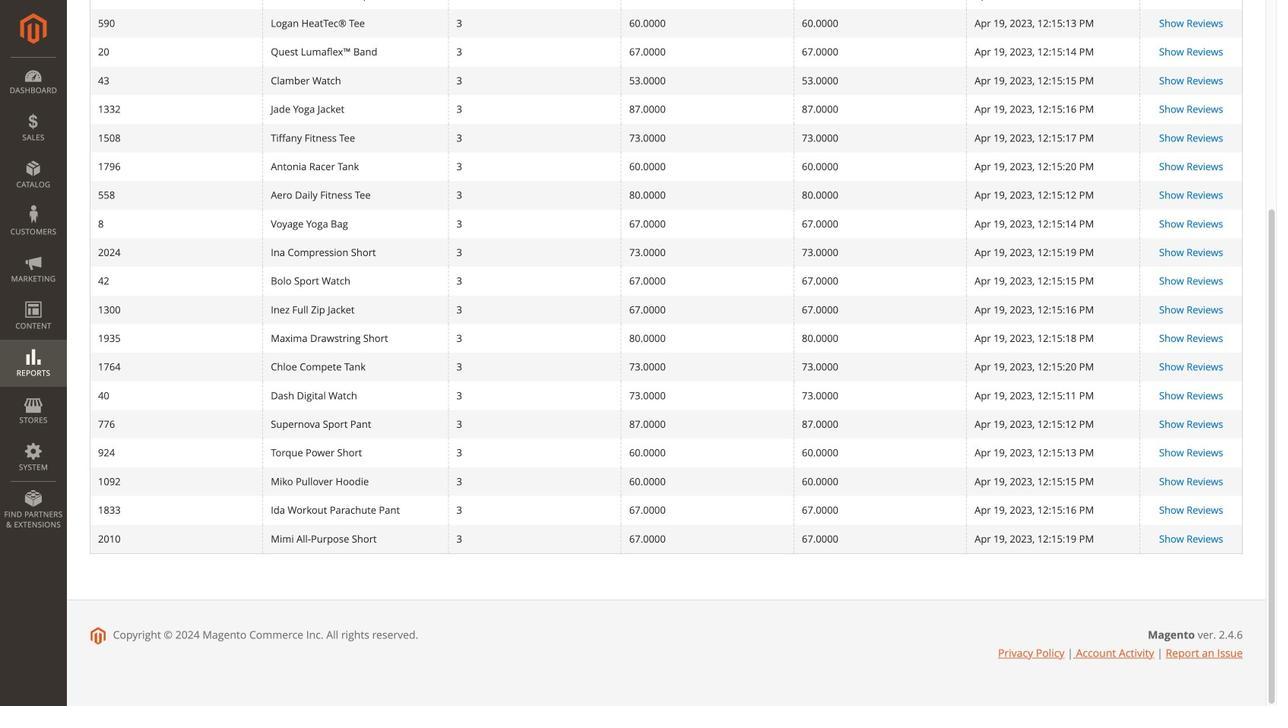 Task type: vqa. For each thing, say whether or not it's contained in the screenshot.
second From 'text field' from the left to TEXT FIELD
no



Task type: locate. For each thing, give the bounding box(es) containing it.
menu bar
[[0, 57, 67, 538]]

magento admin panel image
[[20, 13, 47, 44]]



